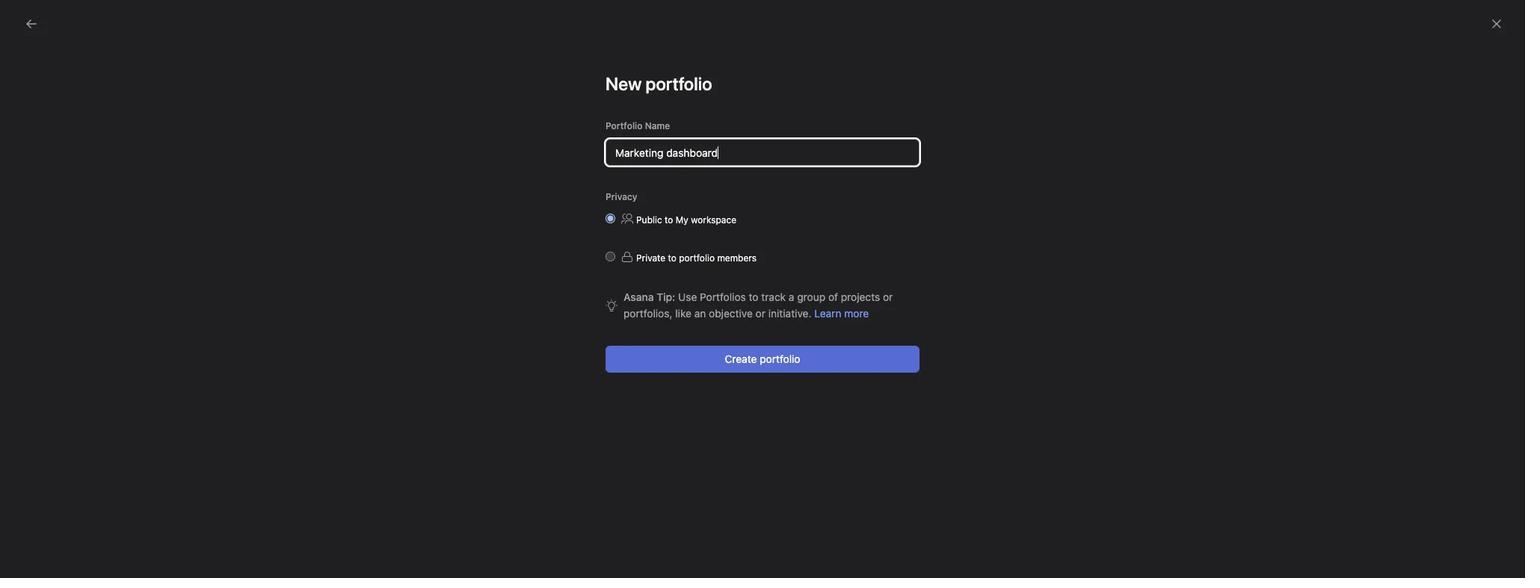 Task type: vqa. For each thing, say whether or not it's contained in the screenshot.
CREATE PORTFOLIO
yes



Task type: locate. For each thing, give the bounding box(es) containing it.
projects up more
[[841, 291, 880, 304]]

Private to portfolio members radio
[[606, 252, 615, 262]]

list box
[[586, 6, 945, 30]]

like
[[675, 307, 692, 320]]

projects inside use portfolios to track a group of projects or portfolios, like an objective or initiative.
[[841, 291, 880, 304]]

to right private
[[668, 253, 677, 264]]

portfolio up "name"
[[646, 73, 712, 94]]

more
[[844, 307, 869, 320]]

to for public
[[665, 215, 673, 226]]

portfolio for create portfolio
[[760, 353, 800, 366]]

1 vertical spatial to
[[668, 253, 677, 264]]

private to portfolio members
[[636, 253, 757, 264]]

create portfolio button
[[606, 346, 920, 373]]

1 vertical spatial portfolio
[[679, 253, 715, 264]]

portfolio up marketing
[[679, 253, 715, 264]]

2 vertical spatial portfolio
[[760, 353, 800, 366]]

portfolio right create in the bottom of the page
[[760, 353, 800, 366]]

to left track
[[749, 291, 758, 304]]

members
[[717, 253, 757, 264]]

portfolio
[[646, 73, 712, 94], [679, 253, 715, 264], [760, 353, 800, 366]]

1 horizontal spatial projects
[[841, 291, 880, 304]]

learn more
[[814, 307, 869, 320]]

name
[[645, 120, 670, 132]]

projects inside marketing dashboards 3 projects
[[714, 299, 748, 310]]

create portfolio
[[725, 353, 800, 366]]

0 vertical spatial to
[[665, 215, 673, 226]]

objective
[[709, 307, 753, 320]]

an
[[694, 307, 706, 320]]

2 vertical spatial to
[[749, 291, 758, 304]]

learn
[[814, 307, 841, 320]]

tip:
[[657, 291, 675, 304]]

projects
[[841, 291, 880, 304], [714, 299, 748, 310]]

1 horizontal spatial or
[[883, 291, 893, 304]]

or down track
[[756, 307, 766, 320]]

private
[[636, 253, 666, 264]]

projects down dashboards
[[714, 299, 748, 310]]

recent
[[580, 124, 619, 138]]

portfolios
[[622, 124, 675, 138]]

new portfolio
[[606, 73, 712, 94]]

portfolio name
[[606, 120, 670, 132]]

0 vertical spatial portfolio
[[646, 73, 712, 94]]

new
[[606, 73, 642, 94]]

0 horizontal spatial projects
[[714, 299, 748, 310]]

portfolio inside button
[[760, 353, 800, 366]]

to left my
[[665, 215, 673, 226]]

or right of
[[883, 291, 893, 304]]

to
[[665, 215, 673, 226], [668, 253, 677, 264], [749, 291, 758, 304]]

1 vertical spatial or
[[756, 307, 766, 320]]

or
[[883, 291, 893, 304], [756, 307, 766, 320]]

public
[[636, 215, 662, 226]]



Task type: describe. For each thing, give the bounding box(es) containing it.
3
[[705, 299, 711, 310]]

use portfolios to track a group of projects or portfolios, like an objective or initiative.
[[624, 291, 893, 320]]

group
[[797, 291, 826, 304]]

portfolio
[[606, 120, 643, 132]]

Public to My workspace radio
[[606, 214, 615, 224]]

portfolios
[[700, 291, 746, 304]]

learn more button
[[814, 307, 869, 320]]

0 vertical spatial or
[[883, 291, 893, 304]]

marketing dashboards 3 projects
[[697, 268, 756, 310]]

portfolio for new portfolio
[[646, 73, 712, 94]]

to for private
[[668, 253, 677, 264]]

public to my workspace
[[636, 215, 736, 226]]

recent portfolios
[[580, 124, 675, 138]]

to inside use portfolios to track a group of projects or portfolios, like an objective or initiative.
[[749, 291, 758, 304]]

of
[[828, 291, 838, 304]]

create
[[725, 353, 757, 366]]

asana tip:
[[624, 291, 675, 304]]

go back image
[[25, 18, 37, 30]]

initiative.
[[768, 307, 812, 320]]

0 horizontal spatial or
[[756, 307, 766, 320]]

track
[[761, 291, 786, 304]]

my
[[676, 215, 688, 226]]

close this dialog image
[[1491, 18, 1503, 30]]

workspace
[[691, 215, 736, 226]]

a
[[789, 291, 794, 304]]

hide sidebar image
[[19, 12, 31, 24]]

privacy
[[606, 191, 637, 203]]

asana
[[624, 291, 654, 304]]

dashboards
[[697, 282, 756, 295]]

marketing
[[702, 268, 752, 281]]

For example: "Marketing dashboard" or "Team objectives" text field
[[606, 139, 920, 166]]

portfolios,
[[624, 307, 673, 320]]

use
[[678, 291, 697, 304]]



